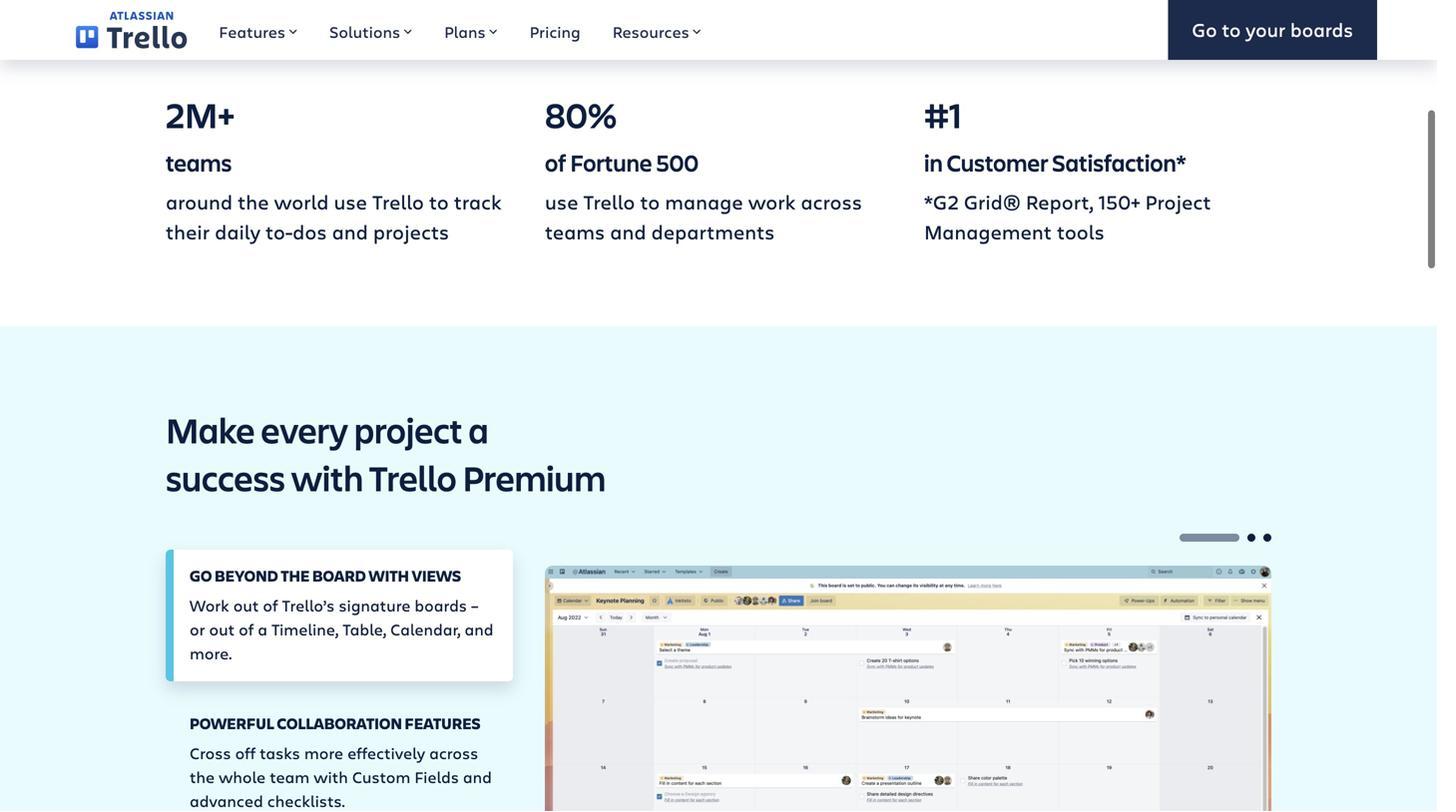 Task type: describe. For each thing, give the bounding box(es) containing it.
80%
[[545, 91, 617, 138]]

the inside go beyond the board with views work out of trello's signature boards – or out of a timeline, table, calendar, and more.
[[281, 566, 310, 587]]

features button
[[203, 0, 313, 60]]

satisfaction*
[[1053, 147, 1187, 178]]

beyond
[[215, 566, 278, 587]]

0 vertical spatial out
[[233, 595, 259, 617]]

powerful collaboration features cross off tasks more effectively across the whole team with custom fields and advanced checklists.
[[190, 713, 492, 812]]

to-
[[266, 218, 293, 245]]

features
[[405, 713, 481, 734]]

project
[[354, 406, 463, 454]]

and inside 2m+ teams around the world use trello to track their daily to-dos and projects
[[332, 218, 368, 245]]

a inside make every project a success with trello premium
[[469, 406, 489, 454]]

with inside make every project a success with trello premium
[[291, 454, 363, 502]]

go for go to your boards
[[1193, 17, 1218, 43]]

track
[[454, 188, 502, 215]]

plans
[[444, 21, 486, 42]]

make every project a success with trello premium
[[166, 406, 606, 502]]

fields
[[415, 767, 459, 788]]

departments
[[652, 218, 775, 245]]

world
[[274, 188, 329, 215]]

signature
[[339, 595, 411, 617]]

#1 in customer satisfaction* *g2 grid® report, 150+ project management tools
[[925, 91, 1212, 245]]

teams inside 80% of fortune 500 use trello to manage work across teams and departments
[[545, 218, 605, 245]]

every
[[261, 406, 348, 454]]

calendar,
[[391, 619, 461, 641]]

board
[[312, 566, 366, 587]]

team
[[270, 767, 310, 788]]

500
[[656, 147, 699, 178]]

checklists.
[[267, 791, 345, 812]]

collaboration
[[277, 713, 402, 734]]

teams inside 2m+ teams around the world use trello to track their daily to-dos and projects
[[166, 147, 232, 178]]

or
[[190, 619, 205, 641]]

projects
[[373, 218, 449, 245]]

the inside 2m+ teams around the world use trello to track their daily to-dos and projects
[[238, 188, 269, 215]]

go for go beyond the board with views work out of trello's signature boards – or out of a timeline, table, calendar, and more.
[[190, 566, 212, 587]]

plans button
[[428, 0, 514, 60]]

*g2
[[925, 188, 959, 215]]

go to your boards
[[1193, 17, 1354, 43]]

use inside 2m+ teams around the world use trello to track their daily to-dos and projects
[[334, 188, 367, 215]]

2 horizontal spatial to
[[1223, 17, 1241, 43]]

around
[[166, 188, 233, 215]]

150+
[[1099, 188, 1141, 215]]

custom
[[352, 767, 411, 788]]

trello inside 80% of fortune 500 use trello to manage work across teams and departments
[[584, 188, 635, 215]]

with inside powerful collaboration features cross off tasks more effectively across the whole team with custom fields and advanced checklists.
[[314, 767, 348, 788]]

manage
[[665, 188, 743, 215]]

powerful
[[190, 713, 274, 734]]

daily
[[215, 218, 261, 245]]

in
[[925, 147, 943, 178]]

and inside powerful collaboration features cross off tasks more effectively across the whole team with custom fields and advanced checklists.
[[463, 767, 492, 788]]

pricing link
[[514, 0, 597, 60]]

cross
[[190, 743, 231, 764]]

features
[[219, 21, 286, 42]]

atlassian trello image
[[76, 11, 187, 49]]

trello for make every project a success with trello premium
[[369, 454, 457, 502]]

and inside 80% of fortune 500 use trello to manage work across teams and departments
[[610, 218, 647, 245]]



Task type: vqa. For each thing, say whether or not it's contained in the screenshot.
Open information menu icon
no



Task type: locate. For each thing, give the bounding box(es) containing it.
0 vertical spatial go
[[1193, 17, 1218, 43]]

across up fields
[[429, 743, 479, 764]]

0 horizontal spatial use
[[334, 188, 367, 215]]

boards
[[1291, 17, 1354, 43], [415, 595, 467, 617]]

across inside powerful collaboration features cross off tasks more effectively across the whole team with custom fields and advanced checklists.
[[429, 743, 479, 764]]

1 vertical spatial a
[[258, 619, 268, 641]]

project
[[1146, 188, 1212, 215]]

with inside go beyond the board with views work out of trello's signature boards – or out of a timeline, table, calendar, and more.
[[369, 566, 409, 587]]

1 horizontal spatial teams
[[545, 218, 605, 245]]

trello
[[372, 188, 424, 215], [584, 188, 635, 215], [369, 454, 457, 502]]

and right dos
[[332, 218, 368, 245]]

resources button
[[597, 0, 718, 60]]

0 horizontal spatial go
[[190, 566, 212, 587]]

fortune
[[571, 147, 652, 178]]

a right project at the left of the page
[[469, 406, 489, 454]]

a
[[469, 406, 489, 454], [258, 619, 268, 641]]

teams down fortune
[[545, 218, 605, 245]]

1 horizontal spatial go
[[1193, 17, 1218, 43]]

0 horizontal spatial teams
[[166, 147, 232, 178]]

out down the beyond at the left
[[233, 595, 259, 617]]

0 horizontal spatial boards
[[415, 595, 467, 617]]

make
[[166, 406, 255, 454]]

trello's
[[282, 595, 335, 617]]

1 vertical spatial go
[[190, 566, 212, 587]]

management
[[925, 218, 1052, 245]]

of down 80% on the left of the page
[[545, 147, 567, 178]]

boards inside go beyond the board with views work out of trello's signature boards – or out of a timeline, table, calendar, and more.
[[415, 595, 467, 617]]

and
[[332, 218, 368, 245], [610, 218, 647, 245], [465, 619, 494, 641], [463, 767, 492, 788]]

80% of fortune 500 use trello to manage work across teams and departments
[[545, 91, 863, 245]]

boards up calendar,
[[415, 595, 467, 617]]

and inside go beyond the board with views work out of trello's signature boards – or out of a timeline, table, calendar, and more.
[[465, 619, 494, 641]]

a inside go beyond the board with views work out of trello's signature boards – or out of a timeline, table, calendar, and more.
[[258, 619, 268, 641]]

1 horizontal spatial across
[[801, 188, 863, 215]]

1 use from the left
[[334, 188, 367, 215]]

solutions
[[329, 21, 400, 42]]

1 horizontal spatial use
[[545, 188, 579, 215]]

1 vertical spatial teams
[[545, 218, 605, 245]]

out
[[233, 595, 259, 617], [209, 619, 235, 641]]

with up signature
[[369, 566, 409, 587]]

and down – at the bottom of the page
[[465, 619, 494, 641]]

pricing
[[530, 21, 581, 42]]

to inside 80% of fortune 500 use trello to manage work across teams and departments
[[640, 188, 660, 215]]

1 horizontal spatial a
[[469, 406, 489, 454]]

work
[[749, 188, 796, 215]]

their
[[166, 218, 210, 245]]

0 vertical spatial across
[[801, 188, 863, 215]]

1 horizontal spatial boards
[[1291, 17, 1354, 43]]

go beyond the board with views work out of trello's signature boards – or out of a timeline, table, calendar, and more.
[[190, 566, 494, 665]]

1 vertical spatial out
[[209, 619, 235, 641]]

trello down project at the left of the page
[[369, 454, 457, 502]]

dos
[[293, 218, 327, 245]]

timeline,
[[272, 619, 339, 641]]

work
[[190, 595, 229, 617]]

tasks
[[260, 743, 300, 764]]

with
[[291, 454, 363, 502], [369, 566, 409, 587], [314, 767, 348, 788]]

success
[[166, 454, 285, 502]]

trello down fortune
[[584, 188, 635, 215]]

2 horizontal spatial of
[[545, 147, 567, 178]]

0 horizontal spatial across
[[429, 743, 479, 764]]

boards right your
[[1291, 17, 1354, 43]]

of inside 80% of fortune 500 use trello to manage work across teams and departments
[[545, 147, 567, 178]]

the up trello's
[[281, 566, 310, 587]]

0 vertical spatial boards
[[1291, 17, 1354, 43]]

0 vertical spatial with
[[291, 454, 363, 502]]

to inside 2m+ teams around the world use trello to track their daily to-dos and projects
[[429, 188, 449, 215]]

2m+ teams around the world use trello to track their daily to-dos and projects
[[166, 91, 502, 245]]

the inside powerful collaboration features cross off tasks more effectively across the whole team with custom fields and advanced checklists.
[[190, 767, 215, 788]]

a left timeline,
[[258, 619, 268, 641]]

customer
[[947, 147, 1049, 178]]

the
[[238, 188, 269, 215], [281, 566, 310, 587], [190, 767, 215, 788]]

table,
[[343, 619, 387, 641]]

to left your
[[1223, 17, 1241, 43]]

1 vertical spatial of
[[263, 595, 278, 617]]

resources
[[613, 21, 690, 42]]

advanced
[[190, 791, 263, 812]]

go inside go beyond the board with views work out of trello's signature boards – or out of a timeline, table, calendar, and more.
[[190, 566, 212, 587]]

views
[[412, 566, 461, 587]]

0 horizontal spatial of
[[239, 619, 254, 641]]

1 vertical spatial boards
[[415, 595, 467, 617]]

0 horizontal spatial a
[[258, 619, 268, 641]]

more
[[304, 743, 344, 764]]

tools
[[1057, 218, 1105, 245]]

to down 500
[[640, 188, 660, 215]]

1 horizontal spatial of
[[263, 595, 278, 617]]

2 vertical spatial with
[[314, 767, 348, 788]]

go left your
[[1193, 17, 1218, 43]]

2 vertical spatial of
[[239, 619, 254, 641]]

trello up projects
[[372, 188, 424, 215]]

to
[[1223, 17, 1241, 43], [429, 188, 449, 215], [640, 188, 660, 215]]

use inside 80% of fortune 500 use trello to manage work across teams and departments
[[545, 188, 579, 215]]

0 horizontal spatial the
[[190, 767, 215, 788]]

across right work
[[801, 188, 863, 215]]

your
[[1246, 17, 1286, 43]]

across inside 80% of fortune 500 use trello to manage work across teams and departments
[[801, 188, 863, 215]]

the down cross
[[190, 767, 215, 788]]

trello for 2m+ teams around the world use trello to track their daily to-dos and projects
[[372, 188, 424, 215]]

grid®
[[964, 188, 1021, 215]]

0 vertical spatial a
[[469, 406, 489, 454]]

go up work
[[190, 566, 212, 587]]

use right world
[[334, 188, 367, 215]]

report,
[[1026, 188, 1094, 215]]

of right or
[[239, 619, 254, 641]]

more.
[[190, 643, 232, 665]]

2 horizontal spatial the
[[281, 566, 310, 587]]

–
[[471, 595, 479, 617]]

1 vertical spatial the
[[281, 566, 310, 587]]

go
[[1193, 17, 1218, 43], [190, 566, 212, 587]]

out right or
[[209, 619, 235, 641]]

premium
[[463, 454, 606, 502]]

2m+
[[166, 91, 235, 138]]

and down fortune
[[610, 218, 647, 245]]

0 vertical spatial teams
[[166, 147, 232, 178]]

whole
[[219, 767, 266, 788]]

1 vertical spatial with
[[369, 566, 409, 587]]

and right fields
[[463, 767, 492, 788]]

with down 'every'
[[291, 454, 363, 502]]

teams
[[166, 147, 232, 178], [545, 218, 605, 245]]

with down more
[[314, 767, 348, 788]]

use down fortune
[[545, 188, 579, 215]]

trello inside 2m+ teams around the world use trello to track their daily to-dos and projects
[[372, 188, 424, 215]]

the up daily
[[238, 188, 269, 215]]

1 horizontal spatial the
[[238, 188, 269, 215]]

1 horizontal spatial to
[[640, 188, 660, 215]]

of
[[545, 147, 567, 178], [263, 595, 278, 617], [239, 619, 254, 641]]

#1
[[925, 91, 963, 138]]

of left trello's
[[263, 595, 278, 617]]

go to your boards link
[[1169, 0, 1378, 60]]

across
[[801, 188, 863, 215], [429, 743, 479, 764]]

0 vertical spatial of
[[545, 147, 567, 178]]

1 vertical spatial across
[[429, 743, 479, 764]]

effectively
[[348, 743, 425, 764]]

trello inside make every project a success with trello premium
[[369, 454, 457, 502]]

off
[[235, 743, 256, 764]]

teams up around
[[166, 147, 232, 178]]

2 use from the left
[[545, 188, 579, 215]]

0 horizontal spatial to
[[429, 188, 449, 215]]

solutions button
[[313, 0, 428, 60]]

to left track
[[429, 188, 449, 215]]

2 vertical spatial the
[[190, 767, 215, 788]]

0 vertical spatial the
[[238, 188, 269, 215]]

use
[[334, 188, 367, 215], [545, 188, 579, 215]]



